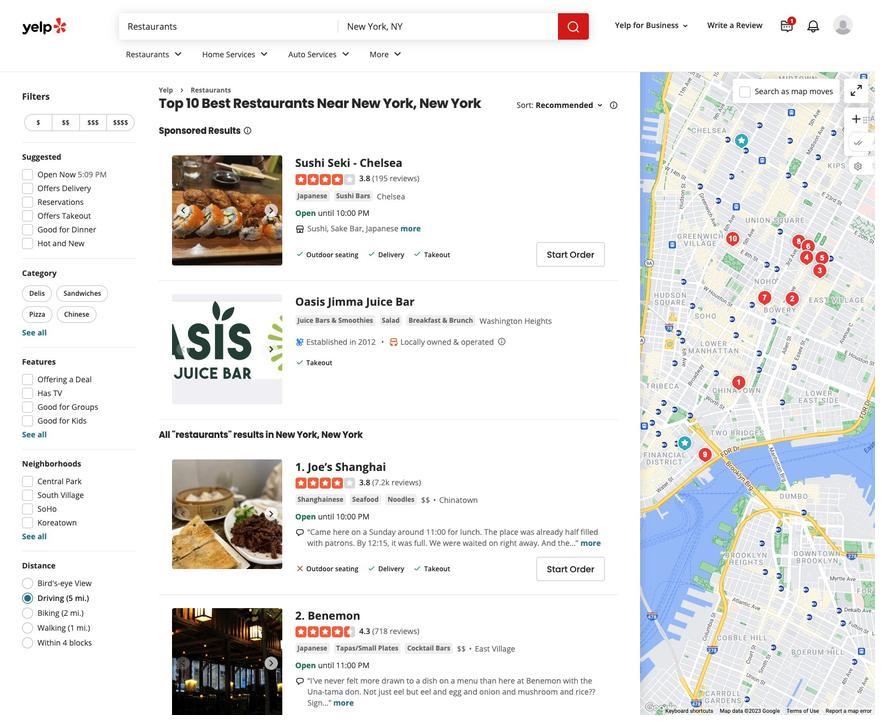 Task type: locate. For each thing, give the bounding box(es) containing it.
1 outdoor from the top
[[306, 250, 333, 259]]

2 horizontal spatial restaurants
[[233, 95, 314, 113]]

1 seating from the top
[[335, 250, 358, 259]]

11:00 up we
[[426, 527, 446, 538]]

1 vertical spatial 10:00
[[336, 512, 356, 522]]

1 horizontal spatial none field
[[347, 20, 549, 33]]

until up sushi,
[[318, 208, 334, 218]]

0 vertical spatial 11:00
[[426, 527, 446, 538]]

2 . from the top
[[302, 609, 305, 624]]

0 vertical spatial .
[[302, 460, 305, 475]]

outdoor seating
[[306, 250, 358, 259], [306, 565, 358, 574]]

1 vertical spatial map
[[848, 709, 859, 715]]

1 vertical spatial japanese button
[[295, 644, 330, 655]]

1 vertical spatial delivery
[[378, 250, 404, 259]]

1 horizontal spatial services
[[307, 49, 337, 59]]

bars
[[356, 191, 370, 201], [315, 316, 330, 325], [436, 644, 450, 654]]

0 vertical spatial more link
[[400, 223, 421, 234]]

village
[[61, 490, 84, 501], [492, 644, 515, 655]]

for
[[633, 20, 644, 31], [59, 224, 70, 235], [59, 402, 70, 412], [59, 416, 70, 426], [448, 527, 458, 538]]

& left the brunch
[[442, 316, 447, 325]]

with
[[307, 538, 323, 549], [563, 676, 579, 687]]

0 vertical spatial with
[[307, 538, 323, 549]]

1 horizontal spatial york,
[[383, 95, 417, 113]]

1 vertical spatial start order
[[547, 563, 594, 576]]

benemon
[[308, 609, 360, 624], [526, 676, 561, 687]]

16 info v2 image right results in the top left of the page
[[243, 126, 252, 135]]

see for central park
[[22, 532, 35, 542]]

2 start order from the top
[[547, 563, 594, 576]]

seafood button
[[350, 495, 381, 506]]

option group
[[19, 561, 137, 652]]

previous image
[[176, 204, 190, 217], [176, 508, 190, 521], [176, 657, 190, 670]]

reviews) right (195
[[390, 173, 419, 184]]

1 vertical spatial 16 info v2 image
[[243, 126, 252, 135]]

with inside "i've never felt more drawn to a dish on a menu than here at benemon with the una-tama don. not just eel but eel and egg and onion and mushroom and rice?? sign…"
[[563, 676, 579, 687]]

1 previous image from the top
[[176, 204, 190, 217]]

None field
[[128, 20, 329, 33], [347, 20, 549, 33]]

for for groups
[[59, 402, 70, 412]]

by
[[357, 538, 366, 549]]

1 good from the top
[[37, 224, 57, 235]]

slideshow element for "came here on a sunday around 11:00 for lunch. the place was already half filled with patrons. by 12:15, it was full. we were waited on right away. and the…"
[[172, 460, 282, 570]]

japanese button up sushi,
[[295, 191, 330, 202]]

16 info v2 image right the recommended dropdown button
[[609, 101, 618, 110]]

good for kids
[[37, 416, 87, 426]]

seafood
[[352, 495, 379, 505]]

juice up "salad"
[[366, 294, 393, 309]]

$$$$ button
[[107, 114, 135, 131]]

24 project v2 image
[[780, 20, 793, 33]]

24 chevron down v2 image inside home services link
[[258, 48, 271, 61]]

0 vertical spatial 3.8
[[359, 173, 370, 184]]

outdoor for sushi, sake bar, japanese
[[306, 250, 333, 259]]

group containing neighborhoods
[[19, 459, 137, 543]]

salad link
[[380, 315, 402, 326]]

2 3.8 star rating image from the top
[[295, 478, 355, 489]]

more up not
[[360, 676, 380, 687]]

sushi down sushi seki - chelsea link
[[336, 191, 354, 201]]

& for owned
[[453, 337, 459, 347]]

waited
[[463, 538, 487, 549]]

yelp left business
[[615, 20, 631, 31]]

. for 2
[[302, 609, 305, 624]]

0 horizontal spatial juice
[[298, 316, 313, 325]]

1 vertical spatial village
[[492, 644, 515, 655]]

0 vertical spatial $$
[[62, 118, 69, 127]]

1 horizontal spatial village
[[492, 644, 515, 655]]

japanese button for until 11:00 pm
[[295, 644, 330, 655]]

0 vertical spatial previous image
[[176, 204, 190, 217]]

home
[[202, 49, 224, 59]]

owned
[[427, 337, 451, 347]]

see all
[[22, 328, 47, 338], [22, 430, 47, 440], [22, 532, 47, 542]]

16 chevron down v2 image right business
[[681, 21, 690, 30]]

1 3.8 from the top
[[359, 173, 370, 184]]

just
[[378, 687, 392, 698]]

1 vertical spatial benemon
[[526, 676, 561, 687]]

1 left joe's
[[295, 460, 302, 475]]

1 start from the top
[[547, 249, 568, 261]]

full.
[[414, 538, 427, 549]]

3 see from the top
[[22, 532, 35, 542]]

washington heights
[[480, 316, 552, 326]]

24 chevron down v2 image for auto services
[[339, 48, 352, 61]]

zoom out image
[[850, 137, 863, 150]]

jazba image
[[797, 236, 819, 258]]

None search field
[[119, 13, 591, 40]]

3.8 left (195
[[359, 173, 370, 184]]

and left rice??
[[560, 687, 574, 698]]

2 vertical spatial good
[[37, 416, 57, 426]]

2 vertical spatial mi.)
[[77, 623, 90, 634]]

next image
[[264, 204, 278, 217], [264, 657, 278, 670]]

group
[[844, 108, 868, 156], [19, 152, 137, 253], [20, 268, 137, 339], [19, 357, 137, 441], [19, 459, 137, 543]]

juice inside button
[[298, 316, 313, 325]]

ferns image
[[809, 260, 831, 282]]

1 10:00 from the top
[[336, 208, 356, 218]]

10:00 for 3.8 (7.2k reviews)
[[336, 512, 356, 522]]

pm for "i've never felt more drawn to a dish on a menu than here at benemon with the una-tama don. not just eel but eel and egg and onion and mushroom and rice?? sign…"
[[358, 661, 369, 671]]

bars right cocktail
[[436, 644, 450, 654]]

away.
[[519, 538, 539, 549]]

heights
[[525, 316, 552, 326]]

yelp for business
[[615, 20, 679, 31]]

0 vertical spatial 3.8 star rating image
[[295, 174, 355, 185]]

outdoor seating down patrons.
[[306, 565, 358, 574]]

0 horizontal spatial eel
[[394, 687, 404, 698]]

for down good for groups
[[59, 416, 70, 426]]

16 chevron down v2 image inside yelp for business button
[[681, 21, 690, 30]]

2 start from the top
[[547, 563, 568, 576]]

see up the distance
[[22, 532, 35, 542]]

see all button for central park
[[22, 532, 47, 542]]

2 24 chevron down v2 image from the left
[[258, 48, 271, 61]]

notifications image
[[807, 20, 820, 33]]

restaurants right 16 chevron right v2 image
[[191, 85, 231, 95]]

see all for central
[[22, 532, 47, 542]]

0 vertical spatial order
[[570, 249, 594, 261]]

0 horizontal spatial village
[[61, 490, 84, 501]]

oasis jimma juice bar image
[[172, 294, 282, 404]]

2 japanese link from the top
[[295, 644, 330, 655]]

24 chevron down v2 image
[[171, 48, 185, 61], [258, 48, 271, 61]]

3 until from the top
[[318, 661, 334, 671]]

1 horizontal spatial york
[[451, 95, 481, 113]]

1 horizontal spatial restaurants
[[191, 85, 231, 95]]

3.8 star rating image
[[295, 174, 355, 185], [295, 478, 355, 489]]

©2023
[[744, 709, 761, 715]]

1 slideshow element from the top
[[172, 156, 282, 266]]

eel down the drawn
[[394, 687, 404, 698]]

0 vertical spatial offers
[[37, 183, 60, 194]]

1 next image from the top
[[264, 343, 278, 356]]

& right owned
[[453, 337, 459, 347]]

japanese right bar,
[[366, 223, 398, 234]]

view
[[75, 578, 92, 589]]

1 vertical spatial start order link
[[536, 557, 605, 582]]

0 vertical spatial japanese button
[[295, 191, 330, 202]]

0 vertical spatial start
[[547, 249, 568, 261]]

bars up the "established" at the top of the page
[[315, 316, 330, 325]]

benemon up mushroom
[[526, 676, 561, 687]]

0 vertical spatial 1
[[790, 17, 793, 25]]

$$
[[62, 118, 69, 127], [421, 495, 430, 506], [457, 644, 466, 655]]

1
[[790, 17, 793, 25], [295, 460, 302, 475]]

1 vertical spatial with
[[563, 676, 579, 687]]

sushi seki - chelsea image
[[172, 156, 282, 266]]

yelp left 16 chevron right v2 image
[[159, 85, 173, 95]]

of
[[803, 709, 808, 715]]

24 chevron down v2 image for home services
[[258, 48, 271, 61]]

joe's shanghai image
[[728, 372, 750, 394]]

bars inside cocktail bars button
[[436, 644, 450, 654]]

bars inside sushi bars "button"
[[356, 191, 370, 201]]

for inside yelp for business button
[[633, 20, 644, 31]]

benemon inside "i've never felt more drawn to a dish on a menu than here at benemon with the una-tama don. not just eel but eel and egg and onion and mushroom and rice?? sign…"
[[526, 676, 561, 687]]

york down business categories element
[[451, 95, 481, 113]]

0 vertical spatial map
[[791, 86, 807, 96]]

outdoor
[[306, 250, 333, 259], [306, 565, 333, 574]]

map right as
[[791, 86, 807, 96]]

1 vertical spatial reviews)
[[391, 477, 421, 488]]

24 chevron down v2 image right auto services
[[339, 48, 352, 61]]

here left at at the right of the page
[[499, 676, 515, 687]]

bars for cocktail
[[436, 644, 450, 654]]

joe's shanghai link
[[308, 460, 386, 475]]

more right bar,
[[400, 223, 421, 234]]

2 all from the top
[[37, 430, 47, 440]]

delivery down open now 5:09 pm
[[62, 183, 91, 194]]

2 seating from the top
[[335, 565, 358, 574]]

start order for "came here on a sunday around 11:00 for lunch. the place was already half filled with patrons. by 12:15, it was full. we were waited on right away. and the…"
[[547, 563, 594, 576]]

1 vertical spatial on
[[489, 538, 498, 549]]

0 horizontal spatial 11:00
[[336, 661, 356, 671]]

16 chevron down v2 image inside the recommended dropdown button
[[595, 101, 604, 110]]

& left the smoothies
[[332, 316, 337, 325]]

16 info v2 image
[[609, 101, 618, 110], [243, 126, 252, 135]]

. for 1
[[302, 460, 305, 475]]

2 until from the top
[[318, 512, 334, 522]]

0 vertical spatial was
[[520, 527, 534, 538]]

bars down 3.8 (195 reviews)
[[356, 191, 370, 201]]

now
[[59, 169, 76, 180]]

. up the 4.3 star rating image
[[302, 609, 305, 624]]

slideshow element
[[172, 156, 282, 266], [172, 294, 282, 404], [172, 460, 282, 570], [172, 609, 282, 716]]

york, down more link
[[383, 95, 417, 113]]

1 vertical spatial order
[[570, 563, 594, 576]]

3 good from the top
[[37, 416, 57, 426]]

order
[[570, 249, 594, 261], [570, 563, 594, 576]]

1 vertical spatial $$
[[421, 495, 430, 506]]

good for good for kids
[[37, 416, 57, 426]]

2 good from the top
[[37, 402, 57, 412]]

delivery down sushi, sake bar, japanese more
[[378, 250, 404, 259]]

1 vertical spatial japanese
[[366, 223, 398, 234]]

services right home
[[226, 49, 255, 59]]

village right east
[[492, 644, 515, 655]]

0 vertical spatial delivery
[[62, 183, 91, 194]]

home services link
[[193, 40, 280, 72]]

1 vertical spatial outdoor
[[306, 565, 333, 574]]

0 vertical spatial see all button
[[22, 328, 47, 338]]

keyboard shortcuts button
[[665, 708, 713, 716]]

japanese link
[[295, 191, 330, 202], [295, 644, 330, 655]]

1 horizontal spatial benemon
[[526, 676, 561, 687]]

washington
[[480, 316, 523, 326]]

1 vertical spatial sushi
[[336, 191, 354, 201]]

sushi, sake bar, japanese more
[[307, 223, 421, 234]]

slideshow element for sushi, sake bar, japanese
[[172, 156, 282, 266]]

expand map image
[[850, 84, 863, 97]]

1 vertical spatial 16 chevron down v2 image
[[595, 101, 604, 110]]

1 japanese link from the top
[[295, 191, 330, 202]]

east village
[[475, 644, 515, 655]]

1 vertical spatial next image
[[264, 657, 278, 670]]

0 vertical spatial outdoor seating
[[306, 250, 358, 259]]

chelsea up (195
[[360, 156, 402, 171]]

zoom in image
[[850, 112, 863, 126]]

1 . from the top
[[302, 460, 305, 475]]

shortcuts
[[690, 709, 713, 715]]

yelp inside button
[[615, 20, 631, 31]]

"i've never felt more drawn to a dish on a menu than here at benemon with the una-tama don. not just eel but eel and egg and onion and mushroom and rice?? sign…"
[[307, 676, 595, 709]]

a up by at the left bottom of the page
[[363, 527, 367, 538]]

1 vertical spatial 3.8 star rating image
[[295, 478, 355, 489]]

here inside "i've never felt more drawn to a dish on a menu than here at benemon with the una-tama don. not just eel but eel and egg and onion and mushroom and rice?? sign…"
[[499, 676, 515, 687]]

1 order from the top
[[570, 249, 594, 261]]

joe's shanghai image
[[172, 460, 282, 570]]

salma image
[[811, 247, 833, 269]]

write
[[707, 20, 728, 31]]

2 next image from the top
[[264, 508, 278, 521]]

0 vertical spatial outdoor
[[306, 250, 333, 259]]

2 outdoor from the top
[[306, 565, 333, 574]]

16 chevron down v2 image
[[681, 21, 690, 30], [595, 101, 604, 110]]

services
[[226, 49, 255, 59], [307, 49, 337, 59]]

for up were
[[448, 527, 458, 538]]

not
[[363, 687, 376, 698]]

all "restaurants" results in new york, new york
[[159, 429, 363, 441]]

delis
[[29, 289, 45, 298]]

open up 16 speech v2 icon
[[295, 661, 316, 671]]

2 24 chevron down v2 image from the left
[[391, 48, 404, 61]]

jimma
[[328, 294, 363, 309]]

1 inside button
[[790, 17, 793, 25]]

shanghainese button
[[295, 495, 346, 506]]

mushroom
[[518, 687, 558, 698]]

sushi inside "button"
[[336, 191, 354, 201]]

24 chevron down v2 image left the auto
[[258, 48, 271, 61]]

benemon link
[[308, 609, 360, 624]]

services for auto services
[[307, 49, 337, 59]]

2 order from the top
[[570, 563, 594, 576]]

offers down reservations
[[37, 211, 60, 221]]

good
[[37, 224, 57, 235], [37, 402, 57, 412], [37, 416, 57, 426]]

benemon up the 4.3 star rating image
[[308, 609, 360, 624]]

in left 2012
[[349, 337, 356, 347]]

4.3 star rating image
[[295, 627, 355, 638]]

0 horizontal spatial services
[[226, 49, 255, 59]]

within
[[37, 638, 61, 648]]

24 chevron down v2 image left home
[[171, 48, 185, 61]]

2 services from the left
[[307, 49, 337, 59]]

0 vertical spatial japanese
[[298, 191, 327, 201]]

3.8 star rating image up shanghainese
[[295, 478, 355, 489]]

good for good for groups
[[37, 402, 57, 412]]

recommended button
[[536, 100, 604, 111]]

2 3.8 from the top
[[359, 477, 370, 488]]

1 vertical spatial chelsea
[[377, 191, 405, 202]]

1 vertical spatial 1
[[295, 460, 302, 475]]

restaurants link right 16 chevron right v2 image
[[191, 85, 231, 95]]

0 horizontal spatial bars
[[315, 316, 330, 325]]

order for "came here on a sunday around 11:00 for lunch. the place was already half filled with patrons. by 12:15, it was full. we were waited on right away. and the…"
[[570, 563, 594, 576]]

3.8 (7.2k reviews)
[[359, 477, 421, 488]]

good up hot
[[37, 224, 57, 235]]

map
[[791, 86, 807, 96], [848, 709, 859, 715]]

for down offers takeout
[[59, 224, 70, 235]]

0 horizontal spatial york,
[[297, 429, 320, 441]]

16 speech v2 image
[[295, 529, 304, 537]]

japanese button down the 4.3 star rating image
[[295, 644, 330, 655]]

more link down the don.
[[333, 698, 354, 709]]

1 horizontal spatial 24 chevron down v2 image
[[391, 48, 404, 61]]

oasis jimma juice bar
[[295, 294, 415, 309]]

start
[[547, 249, 568, 261], [547, 563, 568, 576]]

see all down pizza button
[[22, 328, 47, 338]]

japanese link down the 4.3 star rating image
[[295, 644, 330, 655]]

Find text field
[[128, 20, 329, 33]]

amélie image
[[722, 228, 744, 250]]

until up "never"
[[318, 661, 334, 671]]

2 see from the top
[[22, 430, 35, 440]]

1 start order link from the top
[[536, 243, 605, 267]]

restaurants up 'yelp' link at the left top of the page
[[126, 49, 169, 59]]

breakfast & brunch button
[[406, 315, 475, 326]]

2 vertical spatial see all
[[22, 532, 47, 542]]

bird's-
[[37, 578, 60, 589]]

until for joe's
[[318, 512, 334, 522]]

0 vertical spatial good
[[37, 224, 57, 235]]

3 see all from the top
[[22, 532, 47, 542]]

2 open until 10:00 pm from the top
[[295, 512, 369, 522]]

1 japanese button from the top
[[295, 191, 330, 202]]

outdoor seating down sake on the top
[[306, 250, 358, 259]]

0 vertical spatial restaurants link
[[117, 40, 193, 72]]

1 vertical spatial offers
[[37, 211, 60, 221]]

all down pizza button
[[37, 328, 47, 338]]

mi.) right (2
[[70, 608, 84, 619]]

2 vertical spatial delivery
[[378, 565, 404, 574]]

1 vertical spatial mi.)
[[70, 608, 84, 619]]

mi.) right (5
[[75, 593, 89, 604]]

offers for offers delivery
[[37, 183, 60, 194]]

none field up home services
[[128, 20, 329, 33]]

16 checkmark v2 image down sushi, sake bar, japanese more
[[367, 250, 376, 259]]

has tv
[[37, 388, 62, 399]]

1 outdoor seating from the top
[[306, 250, 358, 259]]

3 see all button from the top
[[22, 532, 47, 542]]

&
[[332, 316, 337, 325], [442, 316, 447, 325], [453, 337, 459, 347]]

Near text field
[[347, 20, 549, 33]]

all down koreatown
[[37, 532, 47, 542]]

bars for sushi
[[356, 191, 370, 201]]

chinese
[[64, 310, 89, 319]]

0 horizontal spatial 1
[[295, 460, 302, 475]]

2 10:00 from the top
[[336, 512, 356, 522]]

info icon image
[[497, 338, 506, 346], [497, 338, 506, 346]]

none field find
[[128, 20, 329, 33]]

1 vertical spatial all
[[37, 430, 47, 440]]

1 next image from the top
[[264, 204, 278, 217]]

juice down oasis
[[298, 316, 313, 325]]

start order link for sushi, sake bar, japanese
[[536, 243, 605, 267]]

open for "came here on a sunday around 11:00 for lunch. the place was already half filled with patrons. by 12:15, it was full. we were waited on right away. and the…"
[[295, 512, 316, 522]]

1 vertical spatial in
[[266, 429, 274, 441]]

benemon image
[[781, 288, 803, 310], [172, 609, 282, 716]]

previous image for 2
[[176, 657, 190, 670]]

sushi for sushi bars
[[336, 191, 354, 201]]

1 horizontal spatial $$
[[421, 495, 430, 506]]

with inside "came here on a sunday around 11:00 for lunch. the place was already half filled with patrons. by 12:15, it was full. we were waited on right away. and the…"
[[307, 538, 323, 549]]

1 3.8 star rating image from the top
[[295, 174, 355, 185]]

start order for sushi, sake bar, japanese
[[547, 249, 594, 261]]

lunch.
[[460, 527, 482, 538]]

services for home services
[[226, 49, 255, 59]]

3.8 down shanghai
[[359, 477, 370, 488]]

24 chevron down v2 image for restaurants
[[171, 48, 185, 61]]

1 vertical spatial japanese link
[[295, 644, 330, 655]]

1 24 chevron down v2 image from the left
[[339, 48, 352, 61]]

1 services from the left
[[226, 49, 255, 59]]

16 checkmark v2 image
[[295, 250, 304, 259], [367, 250, 376, 259], [413, 250, 422, 259], [295, 358, 304, 367], [413, 565, 422, 573]]

0 vertical spatial here
[[333, 527, 349, 538]]

24 chevron down v2 image inside more link
[[391, 48, 404, 61]]

see all button down pizza button
[[22, 328, 47, 338]]

$$ for 1 . joe's shanghai
[[421, 495, 430, 506]]

japanese for 3.8
[[298, 191, 327, 201]]

16 established in v2 image
[[295, 338, 304, 347]]

2 japanese button from the top
[[295, 644, 330, 655]]

3 all from the top
[[37, 532, 47, 542]]

fishmarket restaurant image
[[694, 444, 716, 466]]

japanese link for until 11:00 pm
[[295, 644, 330, 655]]

chelsea down 3.8 (195 reviews)
[[377, 191, 405, 202]]

none field up business categories element
[[347, 20, 549, 33]]

biking
[[37, 608, 59, 619]]

2 previous image from the top
[[176, 508, 190, 521]]

map region
[[551, 0, 875, 716]]

0 vertical spatial reviews)
[[390, 173, 419, 184]]

group containing features
[[19, 357, 137, 441]]

see up neighborhoods
[[22, 430, 35, 440]]

on up by at the left bottom of the page
[[351, 527, 361, 538]]

mi.) for walking (1 mi.)
[[77, 623, 90, 634]]

start order
[[547, 249, 594, 261], [547, 563, 594, 576]]

16 bizhouse v2 image
[[295, 225, 304, 234]]

10:00 up sake on the top
[[336, 208, 356, 218]]

good for good for dinner
[[37, 224, 57, 235]]

3 slideshow element from the top
[[172, 460, 282, 570]]

see all down koreatown
[[22, 532, 47, 542]]

1 none field from the left
[[128, 20, 329, 33]]

outdoor seating for "came here on a sunday around 11:00 for lunch. the place was already half filled with patrons. by 12:15, it was full. we were waited on right away. and the…"
[[306, 565, 358, 574]]

good down has tv
[[37, 402, 57, 412]]

pm for offers delivery
[[95, 169, 107, 180]]

restaurants link
[[117, 40, 193, 72], [191, 85, 231, 95]]

1 . joe's shanghai
[[295, 460, 386, 475]]

16 chevron down v2 image for recommended
[[595, 101, 604, 110]]

1 vertical spatial until
[[318, 512, 334, 522]]

4 slideshow element from the top
[[172, 609, 282, 716]]

japanese button
[[295, 191, 330, 202], [295, 644, 330, 655]]

more link
[[361, 40, 413, 72]]

restaurants down the auto
[[233, 95, 314, 113]]

1 horizontal spatial sushi
[[336, 191, 354, 201]]

outdoor right 16 close v2 image
[[306, 565, 333, 574]]

bars for juice
[[315, 316, 330, 325]]

2 next image from the top
[[264, 657, 278, 670]]

japanese button for until 10:00 pm
[[295, 191, 330, 202]]

2 start order link from the top
[[536, 557, 605, 582]]

24 chevron down v2 image inside the auto services link
[[339, 48, 352, 61]]

on inside "i've never felt more drawn to a dish on a menu than here at benemon with the una-tama don. not just eel but eel and egg and onion and mushroom and rice?? sign…"
[[439, 676, 449, 687]]

2 vertical spatial until
[[318, 661, 334, 671]]

1 24 chevron down v2 image from the left
[[171, 48, 185, 61]]

cocktail bars button
[[405, 644, 453, 655]]

pm right 5:09
[[95, 169, 107, 180]]

$$ left east
[[457, 644, 466, 655]]

$ button
[[24, 114, 52, 131]]

1 vertical spatial see all button
[[22, 430, 47, 440]]

0 vertical spatial seating
[[335, 250, 358, 259]]

1 open until 10:00 pm from the top
[[295, 208, 369, 218]]

3.8 star rating image down seki
[[295, 174, 355, 185]]

& for bars
[[332, 316, 337, 325]]

1 offers from the top
[[37, 183, 60, 194]]

24 chevron down v2 image inside restaurants link
[[171, 48, 185, 61]]

2 see all from the top
[[22, 430, 47, 440]]

sushi seki - chelsea image
[[731, 130, 753, 152]]

eel down dish
[[420, 687, 431, 698]]

1 vertical spatial next image
[[264, 508, 278, 521]]

0 vertical spatial open until 10:00 pm
[[295, 208, 369, 218]]

next image for until 10:00 pm
[[264, 508, 278, 521]]

0 vertical spatial benemon
[[308, 609, 360, 624]]

next image
[[264, 343, 278, 356], [264, 508, 278, 521]]

bars inside juice bars & smoothies button
[[315, 316, 330, 325]]

open now 5:09 pm
[[37, 169, 107, 180]]

2 none field from the left
[[347, 20, 549, 33]]

1 left notifications icon
[[790, 17, 793, 25]]

keyboard
[[665, 709, 688, 715]]

0 vertical spatial in
[[349, 337, 356, 347]]

offers up reservations
[[37, 183, 60, 194]]

1 start order from the top
[[547, 249, 594, 261]]

never
[[324, 676, 345, 687]]

for left business
[[633, 20, 644, 31]]

chinatown
[[439, 495, 478, 506]]

terms of use
[[787, 709, 819, 715]]

2 vertical spatial previous image
[[176, 657, 190, 670]]

japanese up sushi,
[[298, 191, 327, 201]]

search image
[[567, 20, 580, 33]]

outdoor for "came here on a sunday around 11:00 for lunch. the place was already half filled with patrons. by 12:15, it was full. we were waited on right away. and the…"
[[306, 565, 333, 574]]

taco bell image
[[674, 433, 696, 455]]

open down suggested
[[37, 169, 57, 180]]

0 vertical spatial on
[[351, 527, 361, 538]]

a inside "came here on a sunday around 11:00 for lunch. the place was already half filled with patrons. by 12:15, it was full. we were waited on right away. and the…"
[[363, 527, 367, 538]]

sushi left seki
[[295, 156, 325, 171]]

open inside group
[[37, 169, 57, 180]]

juice bars & smoothies button
[[295, 315, 375, 326]]

juice bars & smoothies
[[298, 316, 373, 325]]

1 horizontal spatial 1
[[790, 17, 793, 25]]

see all button down koreatown
[[22, 532, 47, 542]]

24 chevron down v2 image
[[339, 48, 352, 61], [391, 48, 404, 61]]

start for sushi, sake bar, japanese
[[547, 249, 568, 261]]

2 see all button from the top
[[22, 430, 47, 440]]

1 vertical spatial see
[[22, 430, 35, 440]]

fish cheeks image
[[754, 287, 776, 309]]

more down the don.
[[333, 698, 354, 709]]

2 offers from the top
[[37, 211, 60, 221]]

here
[[333, 527, 349, 538], [499, 676, 515, 687]]

yelp link
[[159, 85, 173, 95]]

on right dish
[[439, 676, 449, 687]]

for for business
[[633, 20, 644, 31]]

juice bars & smoothies link
[[295, 315, 375, 326]]

10:00 for 3.8 (195 reviews)
[[336, 208, 356, 218]]

services right the auto
[[307, 49, 337, 59]]

0 horizontal spatial $$
[[62, 118, 69, 127]]

2 horizontal spatial on
[[489, 538, 498, 549]]

0 vertical spatial 10:00
[[336, 208, 356, 218]]

with for benemon
[[563, 676, 579, 687]]

none field 'near'
[[347, 20, 549, 33]]

auto services link
[[280, 40, 361, 72]]

2 horizontal spatial $$
[[457, 644, 466, 655]]

reviews) up cocktail
[[390, 626, 419, 637]]

until up "came
[[318, 512, 334, 522]]

write a review
[[707, 20, 763, 31]]

$$$
[[87, 118, 99, 127]]

slideshow element for "i've never felt more drawn to a dish on a menu than here at benemon with the una-tama don. not just eel but eel and egg and onion and mushroom and rice?? sign…"
[[172, 609, 282, 716]]

11:00
[[426, 527, 446, 538], [336, 661, 356, 671]]

2 outdoor seating from the top
[[306, 565, 358, 574]]

0 vertical spatial chelsea
[[360, 156, 402, 171]]

we
[[429, 538, 441, 549]]

3 previous image from the top
[[176, 657, 190, 670]]

within 4 blocks
[[37, 638, 92, 648]]

0 horizontal spatial with
[[307, 538, 323, 549]]

11:00 up felt
[[336, 661, 356, 671]]

shanghainese
[[298, 495, 343, 505]]

2 eel from the left
[[420, 687, 431, 698]]



Task type: describe. For each thing, give the bounding box(es) containing it.
cocktail bars link
[[405, 644, 453, 655]]

1 horizontal spatial was
[[520, 527, 534, 538]]

see all for offering
[[22, 430, 47, 440]]

1 eel from the left
[[394, 687, 404, 698]]

results
[[208, 125, 241, 138]]

option group containing distance
[[19, 561, 137, 652]]

map for error
[[848, 709, 859, 715]]

reservations
[[37, 197, 84, 207]]

una-
[[307, 687, 325, 698]]

bar
[[395, 294, 415, 309]]

locally owned & operated
[[400, 337, 494, 347]]

16 checkmark v2 image
[[367, 565, 376, 573]]

operated
[[461, 337, 494, 347]]

japanese for 4.3
[[298, 644, 327, 654]]

1 horizontal spatial more link
[[400, 223, 421, 234]]

pm for sushi, sake bar, japanese
[[358, 208, 369, 218]]

more down filled
[[580, 538, 601, 549]]

(1
[[68, 623, 75, 634]]

lovemama image
[[796, 247, 818, 269]]

outdoor seating for sushi, sake bar, japanese
[[306, 250, 358, 259]]

seating for sushi, sake bar, japanese
[[335, 250, 358, 259]]

a right write
[[730, 20, 734, 31]]

report a map error link
[[826, 709, 872, 715]]

tama
[[325, 687, 343, 698]]

error
[[860, 709, 872, 715]]

search
[[755, 86, 779, 96]]

a up egg
[[451, 676, 455, 687]]

shanghainese link
[[295, 495, 346, 506]]

right
[[500, 538, 517, 549]]

onion
[[479, 687, 500, 698]]

more
[[370, 49, 389, 59]]

here inside "came here on a sunday around 11:00 for lunch. the place was already half filled with patrons. by 12:15, it was full. we were waited on right away. and the…"
[[333, 527, 349, 538]]

keyboard shortcuts
[[665, 709, 713, 715]]

$$$ button
[[79, 114, 107, 131]]

around
[[398, 527, 424, 538]]

until for benemon
[[318, 661, 334, 671]]

16 close v2 image
[[295, 565, 304, 573]]

terms of use link
[[787, 709, 819, 715]]

offers takeout
[[37, 211, 91, 221]]

3.8 star rating image for 3.8 (195 reviews)
[[295, 174, 355, 185]]

driving
[[37, 593, 64, 604]]

place
[[499, 527, 518, 538]]

open for offers delivery
[[37, 169, 57, 180]]

village for south village
[[61, 490, 84, 501]]

1 vertical spatial york
[[342, 429, 363, 441]]

see for offering a deal
[[22, 430, 35, 440]]

reviews) for 1 . joe's shanghai
[[391, 477, 421, 488]]

start for "came here on a sunday around 11:00 for lunch. the place was already half filled with patrons. by 12:15, it was full. we were waited on right away. and the…"
[[547, 563, 568, 576]]

top
[[159, 95, 183, 113]]

16 locally owned v2 image
[[389, 338, 398, 347]]

see all button for offering a deal
[[22, 430, 47, 440]]

more link for joe's shanghai
[[580, 538, 601, 549]]

1 vertical spatial restaurants link
[[191, 85, 231, 95]]

$$$$
[[113, 118, 128, 127]]

1 until from the top
[[318, 208, 334, 218]]

google image
[[643, 701, 679, 716]]

more inside "i've never felt more drawn to a dish on a menu than here at benemon with the una-tama don. not just eel but eel and egg and onion and mushroom and rice?? sign…"
[[360, 676, 380, 687]]

sake
[[331, 223, 348, 234]]

more link for benemon
[[333, 698, 354, 709]]

1 all from the top
[[37, 328, 47, 338]]

wil l. image
[[833, 15, 853, 35]]

0 vertical spatial juice
[[366, 294, 393, 309]]

1 vertical spatial benemon image
[[172, 609, 282, 716]]

user actions element
[[606, 14, 868, 82]]

sign…"
[[307, 698, 331, 709]]

3.8 star rating image for 3.8 (7.2k reviews)
[[295, 478, 355, 489]]

deal
[[75, 374, 92, 385]]

3.8 for 3.8 (7.2k reviews)
[[359, 477, 370, 488]]

were
[[443, 538, 461, 549]]

open for "i've never felt more drawn to a dish on a menu than here at benemon with the una-tama don. not just eel but eel and egg and onion and mushroom and rice?? sign…"
[[295, 661, 316, 671]]

google
[[762, 709, 780, 715]]

auto services
[[288, 49, 337, 59]]

the
[[484, 527, 497, 538]]

noodles
[[388, 495, 415, 505]]

and inside group
[[53, 238, 66, 249]]

filled
[[581, 527, 598, 538]]

2
[[295, 609, 302, 624]]

yelp for yelp for business
[[615, 20, 631, 31]]

use
[[810, 709, 819, 715]]

a left deal
[[69, 374, 73, 385]]

next image for open until 10:00 pm
[[264, 204, 278, 217]]

neighborhoods
[[22, 459, 81, 469]]

delivery for 3.8 (7.2k reviews)
[[378, 565, 404, 574]]

0 horizontal spatial was
[[398, 538, 412, 549]]

16 checkmark v2 image down full. at the left bottom of page
[[413, 565, 422, 573]]

16 checkmark v2 image up bar
[[413, 250, 422, 259]]

sushi seki - chelsea
[[295, 156, 402, 171]]

koreatown
[[37, 518, 77, 528]]

2 slideshow element from the top
[[172, 294, 282, 404]]

all for offering a deal
[[37, 430, 47, 440]]

order for sushi, sake bar, japanese
[[570, 249, 594, 261]]

4
[[63, 638, 67, 648]]

results
[[233, 429, 264, 441]]

salad
[[382, 316, 400, 325]]

village for east village
[[492, 644, 515, 655]]

1 horizontal spatial in
[[349, 337, 356, 347]]

has
[[37, 388, 51, 399]]

1 horizontal spatial 16 info v2 image
[[609, 101, 618, 110]]

offers for offers takeout
[[37, 211, 60, 221]]

all for central park
[[37, 532, 47, 542]]

mi.) for biking (2 mi.)
[[70, 608, 84, 619]]

mi.) for driving (5 mi.)
[[75, 593, 89, 604]]

the…"
[[558, 538, 578, 549]]

east
[[475, 644, 490, 655]]

south
[[37, 490, 59, 501]]

walking (1 mi.)
[[37, 623, 90, 634]]

pm for "came here on a sunday around 11:00 for lunch. the place was already half filled with patrons. by 12:15, it was full. we were waited on right away. and the…"
[[358, 512, 369, 522]]

and
[[541, 538, 556, 549]]

start order link for "came here on a sunday around 11:00 for lunch. the place was already half filled with patrons. by 12:15, it was full. we were waited on right away. and the…"
[[536, 557, 605, 582]]

16 checkmark v2 image down 16 established in v2 icon
[[295, 358, 304, 367]]

0 horizontal spatial benemon
[[308, 609, 360, 624]]

16 chevron right v2 image
[[177, 86, 186, 95]]

home services
[[202, 49, 255, 59]]

1 see all from the top
[[22, 328, 47, 338]]

open for sushi, sake bar, japanese
[[295, 208, 316, 218]]

at
[[517, 676, 524, 687]]

0 vertical spatial york
[[451, 95, 481, 113]]

next image for washington heights
[[264, 343, 278, 356]]

3.8 (195 reviews)
[[359, 173, 419, 184]]

yelp for 'yelp' link at the left top of the page
[[159, 85, 173, 95]]

new inside group
[[68, 238, 85, 249]]

24 chevron down v2 image for more
[[391, 48, 404, 61]]

soothr image
[[788, 231, 810, 253]]

previous image
[[176, 343, 190, 356]]

don.
[[345, 687, 361, 698]]

3.8 for 3.8 (195 reviews)
[[359, 173, 370, 184]]

"came here on a sunday around 11:00 for lunch. the place was already half filled with patrons. by 12:15, it was full. we were waited on right away. and the…"
[[307, 527, 598, 549]]

group containing category
[[20, 268, 137, 339]]

1 see all button from the top
[[22, 328, 47, 338]]

1 for 1 . joe's shanghai
[[295, 460, 302, 475]]

eye
[[60, 578, 73, 589]]

next image for open until 11:00 pm
[[264, 657, 278, 670]]

business categories element
[[117, 40, 853, 72]]

5:09
[[78, 169, 93, 180]]

open until 10:00 pm for sushi, sake bar, japanese
[[295, 208, 369, 218]]

$$ for 2 . benemon
[[457, 644, 466, 655]]

patrons.
[[325, 538, 355, 549]]

sushi for sushi seki - chelsea
[[295, 156, 325, 171]]

review
[[736, 20, 763, 31]]

sort:
[[517, 100, 534, 111]]

group containing suggested
[[19, 152, 137, 253]]

felt
[[347, 676, 358, 687]]

as
[[781, 86, 789, 96]]

seki
[[328, 156, 350, 171]]

plates
[[378, 644, 398, 654]]

and down menu
[[464, 687, 477, 698]]

$$ button
[[52, 114, 79, 131]]

1 horizontal spatial &
[[442, 316, 447, 325]]

restaurants inside business categories element
[[126, 49, 169, 59]]

and right onion
[[502, 687, 516, 698]]

walking
[[37, 623, 66, 634]]

tv
[[53, 388, 62, 399]]

sushi,
[[307, 223, 329, 234]]

menu
[[457, 676, 478, 687]]

groups
[[72, 402, 98, 412]]

reviews) for 2 . benemon
[[390, 626, 419, 637]]

seating for "came here on a sunday around 11:00 for lunch. the place was already half filled with patrons. by 12:15, it was full. we were waited on right away. and the…"
[[335, 565, 358, 574]]

1 see from the top
[[22, 328, 35, 338]]

previous image for 1
[[176, 508, 190, 521]]

0 horizontal spatial on
[[351, 527, 361, 538]]

than
[[480, 676, 497, 687]]

south village
[[37, 490, 84, 501]]

top 10 best restaurants near new york, new york
[[159, 95, 481, 113]]

best
[[202, 95, 230, 113]]

sponsored
[[159, 125, 207, 138]]

1 for 1
[[790, 17, 793, 25]]

0 vertical spatial york,
[[383, 95, 417, 113]]

and down dish
[[433, 687, 447, 698]]

sushi bars button
[[334, 191, 372, 202]]

delivery inside group
[[62, 183, 91, 194]]

16 checkmark v2 image down 16 bizhouse v2 image
[[295, 250, 304, 259]]

16 chevron down v2 image for yelp for business
[[681, 21, 690, 30]]

1 horizontal spatial benemon image
[[781, 288, 803, 310]]

(718
[[372, 626, 388, 637]]

delivery for 3.8 (195 reviews)
[[378, 250, 404, 259]]

for for kids
[[59, 416, 70, 426]]

pizza button
[[22, 307, 52, 323]]

$$ inside button
[[62, 118, 69, 127]]

oasis jimma juice bar link
[[295, 294, 415, 309]]

16 speech v2 image
[[295, 678, 304, 687]]

11:00 inside "came here on a sunday around 11:00 for lunch. the place was already half filled with patrons. by 12:15, it was full. we were waited on right away. and the…"
[[426, 527, 446, 538]]

"came
[[307, 527, 331, 538]]

sushi bars link
[[334, 191, 372, 202]]

a right report
[[843, 709, 846, 715]]

2012
[[358, 337, 376, 347]]

for for dinner
[[59, 224, 70, 235]]

with for joe's shanghai
[[307, 538, 323, 549]]

open until 10:00 pm for "came here on a sunday around 11:00 for lunch. the place was already half filled with patrons. by 12:15, it was full. we were waited on right away. and the…"
[[295, 512, 369, 522]]

for inside "came here on a sunday around 11:00 for lunch. the place was already half filled with patrons. by 12:15, it was full. we were waited on right away. and the…"
[[448, 527, 458, 538]]

a right to
[[416, 676, 420, 687]]

shanghai
[[335, 460, 386, 475]]

delis button
[[22, 286, 52, 302]]

search as map moves
[[755, 86, 833, 96]]

japanese link for until 10:00 pm
[[295, 191, 330, 202]]

map for moves
[[791, 86, 807, 96]]



Task type: vqa. For each thing, say whether or not it's contained in the screenshot.
3rd am from the bottom
no



